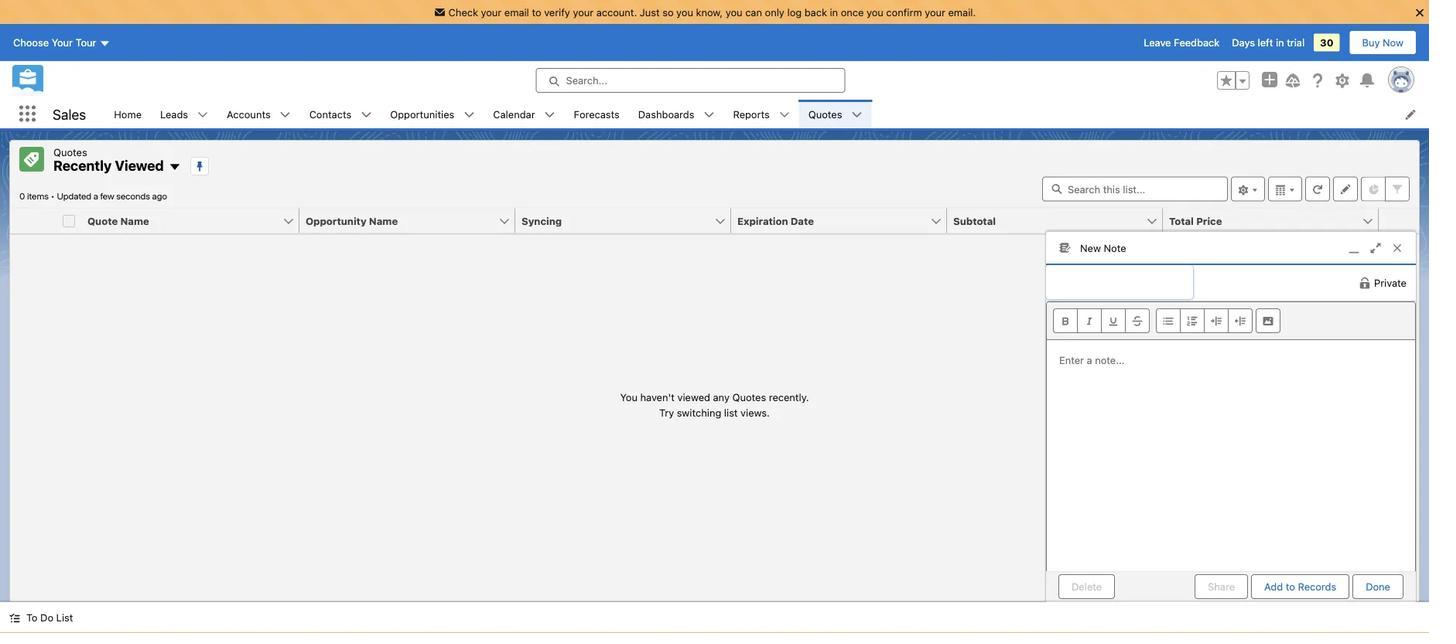 Task type: locate. For each thing, give the bounding box(es) containing it.
text default image for opportunities
[[464, 110, 475, 120]]

0 vertical spatial text default image
[[197, 110, 208, 120]]

total price button
[[1163, 209, 1362, 233]]

2 vertical spatial quotes
[[732, 392, 766, 403]]

syncing button
[[515, 209, 714, 233]]

name down seconds
[[120, 215, 149, 227]]

price
[[1196, 215, 1222, 227]]

you right so
[[676, 6, 693, 18]]

to
[[532, 6, 541, 18], [1286, 582, 1295, 593]]

toolbar
[[1047, 303, 1415, 341]]

1 horizontal spatial you
[[726, 6, 743, 18]]

0
[[19, 191, 25, 202]]

your right verify
[[573, 6, 594, 18]]

1 horizontal spatial in
[[1276, 37, 1284, 48]]

text default image inside opportunities 'list item'
[[464, 110, 475, 120]]

add
[[1264, 582, 1283, 593]]

1 vertical spatial text default image
[[169, 161, 181, 173]]

1 horizontal spatial quotes
[[732, 392, 766, 403]]

ago
[[152, 191, 167, 202]]

forecasts link
[[565, 100, 629, 128]]

1 horizontal spatial text default image
[[169, 161, 181, 173]]

1 horizontal spatial to
[[1286, 582, 1295, 593]]

text default image inside reports list item
[[779, 110, 790, 120]]

1 horizontal spatial your
[[573, 6, 594, 18]]

recently viewed|quotes|list view element
[[9, 140, 1420, 603]]

None search field
[[1042, 177, 1228, 202]]

buy now
[[1362, 37, 1404, 48]]

expiration
[[737, 215, 788, 227]]

home
[[114, 108, 142, 120]]

1 name from the left
[[120, 215, 149, 227]]

0 horizontal spatial your
[[481, 6, 502, 18]]

quote name
[[87, 215, 149, 227]]

quotes up views.
[[732, 392, 766, 403]]

group
[[1217, 71, 1250, 90]]

add to records
[[1264, 582, 1336, 593]]

your
[[481, 6, 502, 18], [573, 6, 594, 18], [925, 6, 946, 18]]

text default image for reports
[[779, 110, 790, 120]]

you right the once
[[867, 6, 883, 18]]

choose
[[13, 37, 49, 48]]

2 vertical spatial text default image
[[9, 613, 20, 624]]

text default image inside accounts list item
[[280, 110, 291, 120]]

expiration date
[[737, 215, 814, 227]]

Search Recently Viewed list view. search field
[[1042, 177, 1228, 202]]

text default image inside "calendar" list item
[[544, 110, 555, 120]]

quotes right reports list item
[[808, 108, 842, 120]]

check your email to verify your account. just so you know, you can only log back in once you confirm your email.
[[448, 6, 976, 18]]

text default image inside contacts list item
[[361, 110, 372, 120]]

action element
[[1379, 209, 1419, 234]]

text default image for accounts
[[280, 110, 291, 120]]

to do list button
[[0, 603, 82, 634]]

text default image
[[280, 110, 291, 120], [361, 110, 372, 120], [464, 110, 475, 120], [544, 110, 555, 120], [704, 110, 715, 120], [779, 110, 790, 120], [852, 110, 862, 120], [1359, 277, 1371, 290]]

dashboards
[[638, 108, 694, 120]]

leave feedback
[[1144, 37, 1220, 48]]

dashboards link
[[629, 100, 704, 128]]

syncing element
[[515, 209, 741, 234]]

text default image
[[197, 110, 208, 120], [169, 161, 181, 173], [9, 613, 20, 624]]

reports link
[[724, 100, 779, 128]]

text default image right leads on the top left of the page
[[197, 110, 208, 120]]

name for quote name
[[120, 215, 149, 227]]

cell inside 'recently viewed|quotes|list view' element
[[56, 209, 81, 234]]

choose your tour button
[[12, 30, 111, 55]]

do
[[40, 612, 53, 624]]

can
[[745, 6, 762, 18]]

text default image for dashboards
[[704, 110, 715, 120]]

cell
[[56, 209, 81, 234]]

accounts list item
[[218, 100, 300, 128]]

quotes
[[808, 108, 842, 120], [53, 146, 87, 158], [732, 392, 766, 403]]

1 you from the left
[[676, 6, 693, 18]]

expiration date button
[[731, 209, 930, 233]]

text default image inside quotes list item
[[852, 110, 862, 120]]

none search field inside 'recently viewed|quotes|list view' element
[[1042, 177, 1228, 202]]

0 horizontal spatial quotes
[[53, 146, 87, 158]]

you left can
[[726, 6, 743, 18]]

buy
[[1362, 37, 1380, 48]]

calendar list item
[[484, 100, 565, 128]]

subtotal
[[953, 215, 996, 227]]

format body element
[[1156, 309, 1253, 334]]

2 you from the left
[[726, 6, 743, 18]]

0 horizontal spatial text default image
[[9, 613, 20, 624]]

0 vertical spatial in
[[830, 6, 838, 18]]

search... button
[[536, 68, 845, 93]]

quote
[[87, 215, 118, 227]]

private
[[1374, 277, 1407, 289]]

list
[[105, 100, 1429, 128]]

status
[[620, 390, 809, 420]]

2 horizontal spatial you
[[867, 6, 883, 18]]

0 horizontal spatial you
[[676, 6, 693, 18]]

subtotal button
[[947, 209, 1146, 233]]

any
[[713, 392, 730, 403]]

in right the left
[[1276, 37, 1284, 48]]

expiration date element
[[731, 209, 956, 234]]

text default image inside to do list "button"
[[9, 613, 20, 624]]

log
[[787, 6, 802, 18]]

in
[[830, 6, 838, 18], [1276, 37, 1284, 48]]

to right email
[[532, 6, 541, 18]]

now
[[1383, 37, 1404, 48]]

contacts
[[309, 108, 352, 120]]

reports
[[733, 108, 770, 120]]

3 you from the left
[[867, 6, 883, 18]]

opportunity name element
[[299, 209, 525, 234]]

search...
[[566, 75, 607, 86]]

2 horizontal spatial your
[[925, 6, 946, 18]]

know,
[[696, 6, 723, 18]]

2 your from the left
[[573, 6, 594, 18]]

your left email.
[[925, 6, 946, 18]]

0 horizontal spatial in
[[830, 6, 838, 18]]

days
[[1232, 37, 1255, 48]]

text default image inside dashboards "list item"
[[704, 110, 715, 120]]

a
[[93, 191, 98, 202]]

0 horizontal spatial name
[[120, 215, 149, 227]]

few
[[100, 191, 114, 202]]

1 vertical spatial to
[[1286, 582, 1295, 593]]

reports list item
[[724, 100, 799, 128]]

to
[[26, 612, 38, 624]]

syncing
[[522, 215, 562, 227]]

calendar
[[493, 108, 535, 120]]

1 your from the left
[[481, 6, 502, 18]]

accounts
[[227, 108, 271, 120]]

in right back
[[830, 6, 838, 18]]

1 horizontal spatial name
[[369, 215, 398, 227]]

to right the add
[[1286, 582, 1295, 593]]

text default image for contacts
[[361, 110, 372, 120]]

0 vertical spatial quotes
[[808, 108, 842, 120]]

name right 'opportunity'
[[369, 215, 398, 227]]

opportunities
[[390, 108, 454, 120]]

status containing you haven't viewed any quotes recently.
[[620, 390, 809, 420]]

quotes down sales
[[53, 146, 87, 158]]

2 horizontal spatial text default image
[[197, 110, 208, 120]]

records
[[1298, 582, 1336, 593]]

0 vertical spatial to
[[532, 6, 541, 18]]

dashboards list item
[[629, 100, 724, 128]]

text default image left 'to'
[[9, 613, 20, 624]]

text default image right "viewed"
[[169, 161, 181, 173]]

switching
[[677, 407, 721, 418]]

note
[[1104, 242, 1126, 254]]

item number element
[[10, 209, 56, 234]]

leads link
[[151, 100, 197, 128]]

your left email
[[481, 6, 502, 18]]

2 name from the left
[[369, 215, 398, 227]]

None text field
[[1046, 265, 1193, 300]]

2 horizontal spatial quotes
[[808, 108, 842, 120]]



Task type: describe. For each thing, give the bounding box(es) containing it.
done
[[1366, 582, 1390, 593]]

recently
[[53, 157, 112, 174]]

days left in trial
[[1232, 37, 1305, 48]]

your
[[52, 37, 73, 48]]

confirm
[[886, 6, 922, 18]]

viewed
[[677, 392, 710, 403]]

new
[[1080, 242, 1101, 254]]

you
[[620, 392, 638, 403]]

feedback
[[1174, 37, 1220, 48]]

recently viewed status
[[19, 191, 57, 202]]

Compose text text field
[[1047, 341, 1415, 572]]

quotes inside you haven't viewed any quotes recently. try switching list views.
[[732, 392, 766, 403]]

updated
[[57, 191, 91, 202]]

toolbar inside new note dialog
[[1047, 303, 1415, 341]]

0 items • updated a few seconds ago
[[19, 191, 167, 202]]

30
[[1320, 37, 1334, 48]]

1 vertical spatial in
[[1276, 37, 1284, 48]]

quote name element
[[81, 209, 309, 234]]

new note
[[1080, 242, 1126, 254]]

account.
[[596, 6, 637, 18]]

email.
[[948, 6, 976, 18]]

total price
[[1169, 215, 1222, 227]]

contacts list item
[[300, 100, 381, 128]]

contacts link
[[300, 100, 361, 128]]

item number image
[[10, 209, 56, 233]]

delete
[[1072, 582, 1102, 593]]

leave
[[1144, 37, 1171, 48]]

opportunity
[[306, 215, 366, 227]]

recently viewed
[[53, 157, 164, 174]]

quotes image
[[19, 147, 44, 172]]

try
[[659, 407, 674, 418]]

items
[[27, 191, 49, 202]]

delete status
[[1059, 575, 1195, 600]]

forecasts
[[574, 108, 620, 120]]

seconds
[[116, 191, 150, 202]]

quotes list item
[[799, 100, 872, 128]]

add to records button
[[1251, 575, 1350, 600]]

views.
[[741, 407, 770, 418]]

just
[[640, 6, 660, 18]]

name for opportunity name
[[369, 215, 398, 227]]

list
[[56, 612, 73, 624]]

text default image inside leads list item
[[197, 110, 208, 120]]

choose your tour
[[13, 37, 96, 48]]

none text field inside new note dialog
[[1046, 265, 1193, 300]]

quotes link
[[799, 100, 852, 128]]

buy now button
[[1349, 30, 1417, 55]]

list
[[724, 407, 738, 418]]

opportunities list item
[[381, 100, 484, 128]]

check
[[448, 6, 478, 18]]

total
[[1169, 215, 1194, 227]]

0 horizontal spatial to
[[532, 6, 541, 18]]

text default image for quotes
[[852, 110, 862, 120]]

so
[[662, 6, 674, 18]]

recently.
[[769, 392, 809, 403]]

left
[[1258, 37, 1273, 48]]

accounts link
[[218, 100, 280, 128]]

leads list item
[[151, 100, 218, 128]]

to do list
[[26, 612, 73, 624]]

you haven't viewed any quotes recently. try switching list views.
[[620, 392, 809, 418]]

subtotal element
[[947, 209, 1172, 234]]

trial
[[1287, 37, 1305, 48]]

1 vertical spatial quotes
[[53, 146, 87, 158]]

text default image for calendar
[[544, 110, 555, 120]]

total price element
[[1163, 209, 1388, 234]]

quotes inside list item
[[808, 108, 842, 120]]

email
[[504, 6, 529, 18]]

opportunity name button
[[299, 209, 498, 233]]

leave feedback link
[[1144, 37, 1220, 48]]

new note dialog
[[1045, 231, 1417, 611]]

once
[[841, 6, 864, 18]]

haven't
[[640, 392, 675, 403]]

back
[[804, 6, 827, 18]]

list containing home
[[105, 100, 1429, 128]]

delete button
[[1059, 575, 1115, 600]]

verify
[[544, 6, 570, 18]]

•
[[51, 191, 55, 202]]

to inside button
[[1286, 582, 1295, 593]]

viewed
[[115, 157, 164, 174]]

done button
[[1353, 575, 1404, 600]]

quote name button
[[81, 209, 282, 233]]

leads
[[160, 108, 188, 120]]

format text element
[[1053, 309, 1150, 334]]

sales
[[53, 106, 86, 122]]

date
[[791, 215, 814, 227]]

only
[[765, 6, 785, 18]]

action image
[[1379, 209, 1419, 233]]

text default image inside new note dialog
[[1359, 277, 1371, 290]]

calendar link
[[484, 100, 544, 128]]

tour
[[76, 37, 96, 48]]

opportunity name
[[306, 215, 398, 227]]

home link
[[105, 100, 151, 128]]

3 your from the left
[[925, 6, 946, 18]]



Task type: vqa. For each thing, say whether or not it's contained in the screenshot.
'Leads' link
yes



